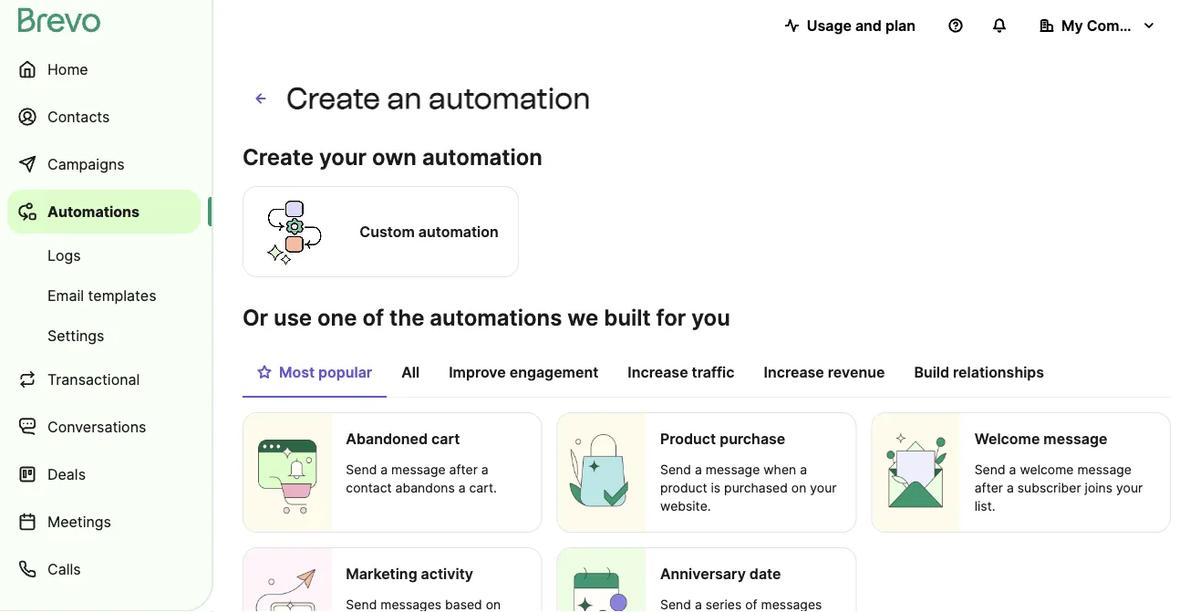 Task type: describe. For each thing, give the bounding box(es) containing it.
0 horizontal spatial your
[[319, 143, 367, 170]]

custom
[[360, 223, 415, 240]]

conversations link
[[7, 405, 201, 449]]

settings link
[[7, 318, 201, 354]]

contacts link
[[7, 95, 201, 139]]

purchase
[[720, 430, 786, 448]]

send a welcome message after a subscriber joins your list.
[[975, 462, 1144, 514]]

plan
[[886, 16, 916, 34]]

increase traffic
[[628, 363, 735, 381]]

meetings link
[[7, 500, 201, 544]]

custom automation
[[360, 223, 499, 240]]

website.
[[661, 499, 711, 514]]

subscriber
[[1018, 480, 1082, 496]]

purchased
[[725, 480, 788, 496]]

improve engagement
[[449, 363, 599, 381]]

email templates
[[47, 287, 157, 304]]

list.
[[975, 499, 996, 514]]

activity
[[421, 565, 474, 582]]

marketing activity
[[346, 565, 474, 582]]

improve
[[449, 363, 506, 381]]

send a message after a contact abandons a cart.
[[346, 462, 497, 496]]

abandons
[[396, 480, 455, 496]]

a up contact
[[381, 462, 388, 478]]

my company
[[1062, 16, 1155, 34]]

create your own automation
[[243, 143, 543, 170]]

joins
[[1085, 480, 1113, 496]]

create for create an automation
[[287, 81, 381, 116]]

calls link
[[7, 547, 201, 591]]

engagement
[[510, 363, 599, 381]]

is
[[711, 480, 721, 496]]

home link
[[7, 47, 201, 91]]

for
[[657, 304, 686, 331]]

build relationships
[[915, 363, 1045, 381]]

after inside send a message after a contact abandons a cart.
[[449, 462, 478, 478]]

automations
[[47, 203, 140, 220]]

logs link
[[7, 237, 201, 274]]

cart
[[432, 430, 460, 448]]

we
[[568, 304, 599, 331]]

build
[[915, 363, 950, 381]]

email templates link
[[7, 277, 201, 314]]

improve engagement link
[[434, 354, 613, 396]]

create an automation
[[287, 81, 591, 116]]

1 vertical spatial automation
[[422, 143, 543, 170]]

company
[[1087, 16, 1155, 34]]

and
[[856, 16, 882, 34]]

you
[[692, 304, 731, 331]]

anniversary date
[[661, 565, 782, 582]]

most
[[279, 363, 315, 381]]

custom automation button
[[243, 183, 519, 280]]

abandoned cart
[[346, 430, 460, 448]]

email
[[47, 287, 84, 304]]

conversations
[[47, 418, 146, 436]]

or
[[243, 304, 268, 331]]

automation inside button
[[419, 223, 499, 240]]

tab list containing most popular
[[243, 354, 1172, 398]]

use
[[274, 304, 312, 331]]

relationships
[[954, 363, 1045, 381]]

a down the welcome
[[1010, 462, 1017, 478]]

traffic
[[692, 363, 735, 381]]

message inside send a welcome message after a subscriber joins your list.
[[1078, 462, 1132, 478]]

my
[[1062, 16, 1084, 34]]

contact
[[346, 480, 392, 496]]

date
[[750, 565, 782, 582]]

home
[[47, 60, 88, 78]]

when
[[764, 462, 797, 478]]

templates
[[88, 287, 157, 304]]

cart.
[[469, 480, 497, 496]]

meetings
[[47, 513, 111, 531]]

marketing activity button
[[243, 547, 543, 612]]

increase revenue link
[[750, 354, 900, 396]]

anniversary date button
[[557, 547, 857, 612]]

abandoned
[[346, 430, 428, 448]]

revenue
[[828, 363, 885, 381]]



Task type: vqa. For each thing, say whether or not it's contained in the screenshot.
INCREASE
yes



Task type: locate. For each thing, give the bounding box(es) containing it.
0 horizontal spatial increase
[[628, 363, 689, 381]]

on
[[792, 480, 807, 496]]

send down the welcome
[[975, 462, 1006, 478]]

a up the on
[[800, 462, 808, 478]]

my company button
[[1026, 7, 1172, 44]]

3 send from the left
[[975, 462, 1006, 478]]

after
[[449, 462, 478, 478], [975, 480, 1004, 496]]

increase traffic link
[[613, 354, 750, 396]]

0 horizontal spatial after
[[449, 462, 478, 478]]

send for abandoned
[[346, 462, 377, 478]]

all
[[402, 363, 420, 381]]

2 horizontal spatial send
[[975, 462, 1006, 478]]

increase left the revenue
[[764, 363, 825, 381]]

welcome message
[[975, 430, 1108, 448]]

message up abandons
[[392, 462, 446, 478]]

your left the own at the top of the page
[[319, 143, 367, 170]]

automation
[[429, 81, 591, 116], [422, 143, 543, 170], [419, 223, 499, 240]]

your
[[319, 143, 367, 170], [811, 480, 837, 496], [1117, 480, 1144, 496]]

a left subscriber
[[1007, 480, 1015, 496]]

send up contact
[[346, 462, 377, 478]]

1 horizontal spatial your
[[811, 480, 837, 496]]

2 increase from the left
[[764, 363, 825, 381]]

most popular link
[[243, 354, 387, 398]]

after up list.
[[975, 480, 1004, 496]]

1 increase from the left
[[628, 363, 689, 381]]

deals link
[[7, 453, 201, 496]]

calls
[[47, 560, 81, 578]]

message up is
[[706, 462, 760, 478]]

create for create your own automation
[[243, 143, 314, 170]]

popular
[[318, 363, 372, 381]]

1 horizontal spatial send
[[661, 462, 692, 478]]

a up product
[[695, 462, 702, 478]]

your right joins
[[1117, 480, 1144, 496]]

own
[[372, 143, 417, 170]]

0 vertical spatial after
[[449, 462, 478, 478]]

after inside send a welcome message after a subscriber joins your list.
[[975, 480, 1004, 496]]

one
[[318, 304, 357, 331]]

send
[[346, 462, 377, 478], [661, 462, 692, 478], [975, 462, 1006, 478]]

tab list
[[243, 354, 1172, 398]]

the
[[390, 304, 425, 331]]

built
[[604, 304, 651, 331]]

0 vertical spatial automation
[[429, 81, 591, 116]]

1 horizontal spatial after
[[975, 480, 1004, 496]]

transactional
[[47, 370, 140, 388]]

2 horizontal spatial your
[[1117, 480, 1144, 496]]

transactional link
[[7, 358, 201, 401]]

send a message when a product is purchased on your website.
[[661, 462, 837, 514]]

most popular
[[279, 363, 372, 381]]

increase inside "increase traffic" link
[[628, 363, 689, 381]]

2 send from the left
[[661, 462, 692, 478]]

1 vertical spatial after
[[975, 480, 1004, 496]]

settings
[[47, 327, 104, 344]]

deals
[[47, 465, 86, 483]]

logs
[[47, 246, 81, 264]]

send inside the send a message when a product is purchased on your website.
[[661, 462, 692, 478]]

1 vertical spatial create
[[243, 143, 314, 170]]

increase
[[628, 363, 689, 381], [764, 363, 825, 381]]

a left cart.
[[459, 480, 466, 496]]

build relationships link
[[900, 354, 1059, 396]]

welcome
[[975, 430, 1041, 448]]

your inside the send a message when a product is purchased on your website.
[[811, 480, 837, 496]]

automations
[[430, 304, 562, 331]]

increase revenue
[[764, 363, 885, 381]]

0 horizontal spatial send
[[346, 462, 377, 478]]

a
[[381, 462, 388, 478], [482, 462, 489, 478], [695, 462, 702, 478], [800, 462, 808, 478], [1010, 462, 1017, 478], [459, 480, 466, 496], [1007, 480, 1015, 496]]

1 horizontal spatial increase
[[764, 363, 825, 381]]

0 vertical spatial create
[[287, 81, 381, 116]]

usage
[[807, 16, 852, 34]]

increase for increase revenue
[[764, 363, 825, 381]]

all link
[[387, 354, 434, 396]]

your inside send a welcome message after a subscriber joins your list.
[[1117, 480, 1144, 496]]

send up product
[[661, 462, 692, 478]]

message inside the send a message when a product is purchased on your website.
[[706, 462, 760, 478]]

contacts
[[47, 108, 110, 125]]

send inside send a message after a contact abandons a cart.
[[346, 462, 377, 478]]

an
[[387, 81, 422, 116]]

send for product
[[661, 462, 692, 478]]

message inside send a message after a contact abandons a cart.
[[392, 462, 446, 478]]

your right the on
[[811, 480, 837, 496]]

send inside send a welcome message after a subscriber joins your list.
[[975, 462, 1006, 478]]

or use one of the automations we built for you
[[243, 304, 731, 331]]

message up joins
[[1078, 462, 1132, 478]]

campaigns
[[47, 155, 125, 173]]

increase left traffic
[[628, 363, 689, 381]]

2 vertical spatial automation
[[419, 223, 499, 240]]

send for welcome
[[975, 462, 1006, 478]]

message up the welcome
[[1044, 430, 1108, 448]]

a up cart.
[[482, 462, 489, 478]]

product
[[661, 480, 708, 496]]

anniversary
[[661, 565, 746, 582]]

after up cart.
[[449, 462, 478, 478]]

automations link
[[7, 190, 201, 234]]

usage and plan
[[807, 16, 916, 34]]

of
[[363, 304, 384, 331]]

increase inside increase revenue "link"
[[764, 363, 825, 381]]

marketing
[[346, 565, 418, 582]]

increase for increase traffic
[[628, 363, 689, 381]]

dxrbf image
[[257, 365, 272, 380]]

usage and plan button
[[771, 7, 931, 44]]

product purchase
[[661, 430, 786, 448]]

create
[[287, 81, 381, 116], [243, 143, 314, 170]]

1 send from the left
[[346, 462, 377, 478]]

welcome
[[1021, 462, 1074, 478]]

campaigns link
[[7, 142, 201, 186]]



